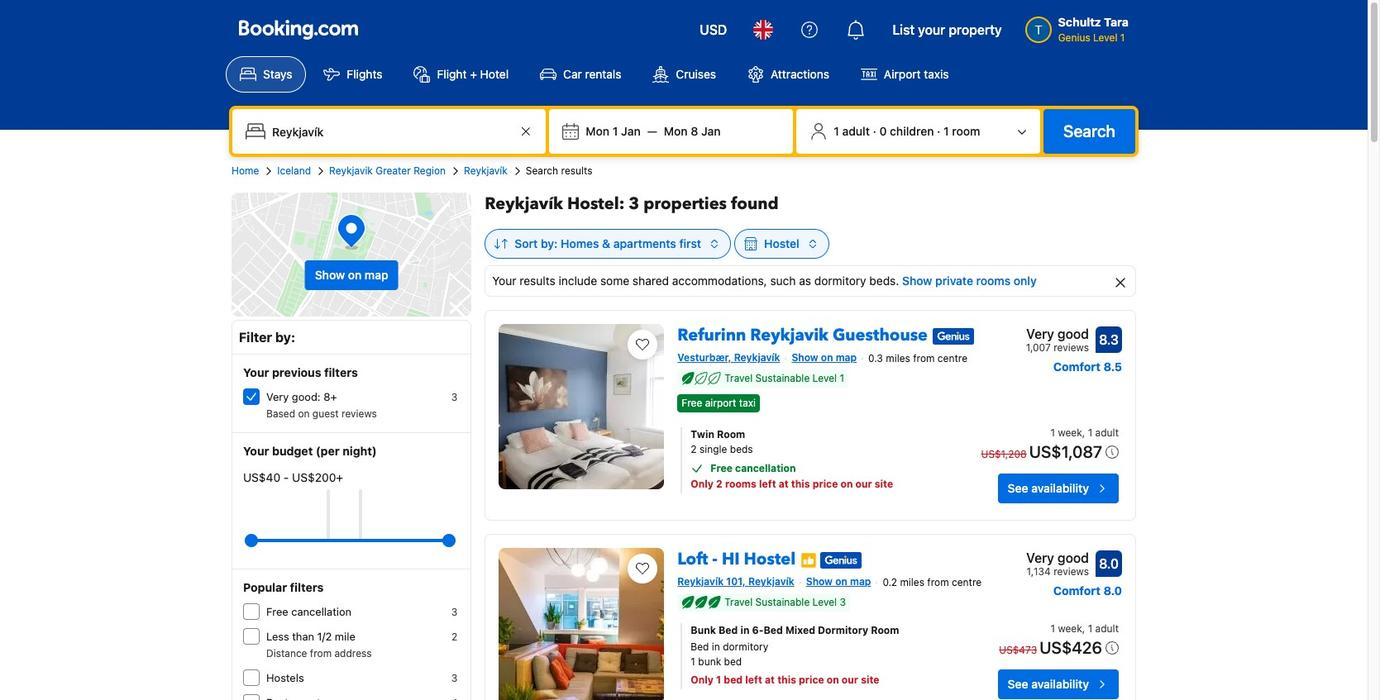 Task type: vqa. For each thing, say whether or not it's contained in the screenshot.
available
no



Task type: describe. For each thing, give the bounding box(es) containing it.
very good 1,007 reviews
[[1027, 327, 1090, 354]]

bunk
[[691, 625, 716, 637]]

0.3
[[869, 352, 884, 365]]

see availability for us$426
[[1008, 678, 1090, 692]]

reviews for refurinn reykjavik guesthouse
[[1054, 342, 1090, 354]]

this property is part of our preferred partner programme. it is committed to providing commendable service and good value. it will pay us a higher commission if you make a booking. image
[[801, 553, 818, 569]]

sustainable for guesthouse
[[756, 372, 810, 385]]

show on map for loft - hi hostel
[[807, 576, 872, 588]]

2 bed from the top
[[724, 674, 743, 687]]

airport taxis link
[[847, 56, 964, 93]]

comfort for refurinn reykjavik guesthouse
[[1054, 360, 1101, 374]]

your for your previous filters
[[243, 366, 269, 380]]

property
[[949, 22, 1003, 37]]

room inside bunk bed in 6-bed mixed dormitory room bed in dormitory 1 bunk bed only 1 bed left at this price on our site
[[872, 625, 900, 637]]

mile
[[335, 630, 356, 644]]

cruises link
[[639, 56, 731, 93]]

1 week , 1 adult for us$426
[[1051, 623, 1120, 635]]

level inside the schultz tara genius level 1
[[1094, 31, 1118, 44]]

0 horizontal spatial free
[[266, 606, 289, 619]]

adult for us$1,087
[[1096, 427, 1120, 439]]

this inside bunk bed in 6-bed mixed dormitory room bed in dormitory 1 bunk bed only 1 bed left at this price on our site
[[778, 674, 797, 687]]

1,007
[[1027, 342, 1051, 354]]

shared
[[633, 274, 669, 288]]

2 for 2
[[452, 631, 458, 644]]

on inside button
[[348, 268, 362, 282]]

1/2
[[317, 630, 332, 644]]

dormitory
[[818, 625, 869, 637]]

mon 1 jan — mon 8 jan
[[586, 124, 721, 138]]

0 vertical spatial left
[[760, 478, 777, 491]]

your for your budget (per night)
[[243, 444, 269, 458]]

reykjavik greater region
[[329, 165, 446, 177]]

address
[[335, 648, 372, 660]]

schultz
[[1059, 15, 1102, 29]]

1 mon from the left
[[586, 124, 610, 138]]

usd
[[700, 22, 728, 37]]

search for search results
[[526, 165, 559, 177]]

0 vertical spatial price
[[813, 478, 838, 491]]

taxis
[[925, 67, 950, 81]]

comfort 8.0
[[1054, 584, 1123, 598]]

2 vertical spatial from
[[310, 648, 332, 660]]

see for us$426
[[1008, 678, 1029, 692]]

reykjavík for reykjavík hostel: 3 properties found
[[485, 193, 563, 215]]

- for us$200+
[[284, 471, 289, 485]]

search button
[[1044, 109, 1136, 154]]

0 vertical spatial this
[[792, 478, 811, 491]]

hostel button
[[735, 229, 830, 259]]

loft - hi hostel
[[678, 549, 796, 571]]

list your property
[[893, 22, 1003, 37]]

1 vertical spatial free
[[711, 463, 733, 475]]

good:
[[292, 391, 321, 404]]

3 for very good: 8+
[[452, 391, 458, 404]]

1 vertical spatial reviews
[[342, 408, 377, 420]]

1 horizontal spatial in
[[741, 625, 750, 637]]

reykjavík for reykjavík
[[464, 165, 508, 177]]

comfort 8.5
[[1054, 360, 1123, 374]]

guesthouse
[[833, 324, 928, 347]]

centre for loft - hi hostel
[[952, 577, 982, 589]]

airport taxis
[[884, 67, 950, 81]]

less
[[266, 630, 289, 644]]

loft - hi hostel image
[[499, 549, 665, 701]]

than
[[292, 630, 314, 644]]

1 adult · 0 children · 1 room
[[834, 124, 981, 138]]

site inside bunk bed in 6-bed mixed dormitory room bed in dormitory 1 bunk bed only 1 bed left at this price on our site
[[861, 674, 880, 687]]

0 vertical spatial dormitory
[[815, 274, 867, 288]]

only 2 rooms left at this price on our site
[[691, 478, 894, 491]]

iceland
[[277, 165, 311, 177]]

stays
[[263, 67, 292, 81]]

hi
[[722, 549, 740, 571]]

adult for us$426
[[1096, 623, 1120, 635]]

us$426
[[1040, 639, 1103, 658]]

1 horizontal spatial rooms
[[977, 274, 1011, 288]]

sort by: homes & apartments first
[[515, 237, 702, 251]]

usd button
[[690, 10, 738, 50]]

apartments
[[614, 237, 677, 251]]

8+
[[324, 391, 337, 404]]

flights
[[347, 67, 383, 81]]

0 horizontal spatial in
[[712, 641, 721, 654]]

us$200+
[[292, 471, 343, 485]]

reykjavík hostel: 3 properties found
[[485, 193, 779, 215]]

6-
[[753, 625, 764, 637]]

twin
[[691, 429, 715, 441]]

our inside bunk bed in 6-bed mixed dormitory room bed in dormitory 1 bunk bed only 1 bed left at this price on our site
[[842, 674, 859, 687]]

refurinn reykjavik guesthouse link
[[678, 318, 928, 347]]

miles for refurinn reykjavik guesthouse
[[886, 352, 911, 365]]

sort
[[515, 237, 538, 251]]

search results updated. reykjavík hostel: 3 properties found. applied filters: very good: 8+. element
[[485, 193, 1137, 216]]

very good: 8+
[[266, 391, 337, 404]]

—
[[648, 124, 658, 138]]

0 vertical spatial 8.0
[[1100, 557, 1119, 572]]

car rentals link
[[526, 56, 636, 93]]

101,
[[727, 576, 746, 588]]

very good 1,134 reviews
[[1027, 551, 1090, 578]]

hostel inside "loft - hi hostel" link
[[744, 549, 796, 571]]

hostel inside hostel dropdown button
[[765, 237, 800, 251]]

previous
[[272, 366, 321, 380]]

travel sustainable level 3
[[725, 597, 846, 609]]

, for us$1,087
[[1083, 427, 1086, 439]]

show private rooms only link
[[903, 274, 1037, 288]]

results for search
[[561, 165, 593, 177]]

0 vertical spatial cancellation
[[736, 463, 796, 475]]

such
[[771, 274, 796, 288]]

1 horizontal spatial reykjavik
[[751, 324, 829, 347]]

centre for refurinn reykjavik guesthouse
[[938, 352, 968, 365]]

1 vertical spatial 8.0
[[1104, 584, 1123, 598]]

1 adult · 0 children · 1 room button
[[804, 116, 1034, 147]]

0 vertical spatial reykjavik
[[329, 165, 373, 177]]

some
[[601, 274, 630, 288]]

search for search
[[1064, 122, 1116, 141]]

private
[[936, 274, 974, 288]]

at inside bunk bed in 6-bed mixed dormitory room bed in dormitory 1 bunk bed only 1 bed left at this price on our site
[[765, 674, 775, 687]]

region
[[414, 165, 446, 177]]

search results
[[526, 165, 593, 177]]

travel for reykjavik
[[725, 372, 753, 385]]

level for refurinn reykjavik guesthouse
[[813, 372, 837, 385]]

based
[[266, 408, 295, 420]]

results for your
[[520, 274, 556, 288]]

1 horizontal spatial filters
[[324, 366, 358, 380]]

show inside button
[[315, 268, 345, 282]]

include
[[559, 274, 598, 288]]

by: for filter
[[275, 330, 296, 345]]

0.2
[[883, 577, 898, 589]]

1 inside the schultz tara genius level 1
[[1121, 31, 1126, 44]]

0 vertical spatial free cancellation
[[711, 463, 796, 475]]

reykjavík up travel sustainable level 1
[[734, 352, 781, 364]]

very good element for loft - hi hostel
[[1027, 549, 1090, 569]]

free airport taxi
[[682, 397, 756, 410]]

0.2 miles from centre
[[883, 577, 982, 589]]

0 vertical spatial our
[[856, 478, 873, 491]]

2 · from the left
[[938, 124, 941, 138]]

by: for sort
[[541, 237, 558, 251]]

level for loft - hi hostel
[[813, 597, 837, 609]]

taxi
[[740, 397, 756, 410]]

2 for 2 single beds
[[691, 444, 697, 456]]

flight + hotel link
[[400, 56, 523, 93]]

map for refurinn reykjavik guesthouse
[[836, 352, 857, 364]]

schultz tara genius level 1
[[1059, 15, 1129, 44]]

comfort for loft - hi hostel
[[1054, 584, 1101, 598]]

us$1,208
[[982, 449, 1027, 461]]

flight + hotel
[[437, 67, 509, 81]]

0
[[880, 124, 887, 138]]

iceland link
[[277, 164, 311, 179]]

0 horizontal spatial rooms
[[726, 478, 757, 491]]

hostel:
[[568, 193, 625, 215]]

list
[[893, 22, 915, 37]]

0 horizontal spatial filters
[[290, 581, 324, 595]]

week for us$1,087
[[1059, 427, 1083, 439]]

flights link
[[310, 56, 397, 93]]

your
[[919, 22, 946, 37]]

2 horizontal spatial bed
[[764, 625, 783, 637]]

us$40 - us$200+
[[243, 471, 343, 485]]

travel for -
[[725, 597, 753, 609]]



Task type: locate. For each thing, give the bounding box(es) containing it.
2 horizontal spatial free
[[711, 463, 733, 475]]

0 vertical spatial see availability link
[[998, 474, 1120, 504]]

our down twin room link
[[856, 478, 873, 491]]

0 vertical spatial travel
[[725, 372, 753, 385]]

1 vertical spatial price
[[799, 674, 825, 687]]

mon 8 jan button
[[658, 117, 728, 146]]

on inside bunk bed in 6-bed mixed dormitory room bed in dormitory 1 bunk bed only 1 bed left at this price on our site
[[827, 674, 840, 687]]

1 vertical spatial at
[[765, 674, 775, 687]]

vesturbær, reykjavík
[[678, 352, 781, 364]]

adult up the us$426
[[1096, 623, 1120, 635]]

0 horizontal spatial bed
[[691, 641, 709, 654]]

good for loft - hi hostel
[[1058, 551, 1090, 566]]

your account menu schultz tara genius level 1 element
[[1026, 7, 1136, 46]]

sustainable up taxi
[[756, 372, 810, 385]]

2 only from the top
[[691, 674, 714, 687]]

very inside very good 1,134 reviews
[[1027, 551, 1055, 566]]

popular
[[243, 581, 287, 595]]

1 vertical spatial bed
[[724, 674, 743, 687]]

1 , from the top
[[1083, 427, 1086, 439]]

only down single
[[691, 478, 714, 491]]

0 vertical spatial free
[[682, 397, 703, 410]]

0 vertical spatial level
[[1094, 31, 1118, 44]]

twin room link
[[691, 428, 966, 443]]

0 vertical spatial good
[[1058, 327, 1090, 342]]

good up comfort 8.0
[[1058, 551, 1090, 566]]

guest
[[313, 408, 339, 420]]

2 mon from the left
[[664, 124, 688, 138]]

see availability down us$1,087
[[1008, 482, 1090, 496]]

free up less
[[266, 606, 289, 619]]

0 vertical spatial bed
[[724, 656, 742, 669]]

1 vertical spatial free cancellation
[[266, 606, 352, 619]]

0 vertical spatial -
[[284, 471, 289, 485]]

filters up 8+
[[324, 366, 358, 380]]

very for refurinn reykjavik guesthouse
[[1027, 327, 1055, 342]]

1 week , 1 adult up the us$426
[[1051, 623, 1120, 635]]

price
[[813, 478, 838, 491], [799, 674, 825, 687]]

- right us$40
[[284, 471, 289, 485]]

0 horizontal spatial dormitory
[[723, 641, 769, 654]]

- for hi
[[713, 549, 718, 571]]

, for us$426
[[1083, 623, 1086, 635]]

level down tara
[[1094, 31, 1118, 44]]

1
[[1121, 31, 1126, 44], [613, 124, 618, 138], [834, 124, 840, 138], [944, 124, 950, 138], [840, 372, 845, 385], [1051, 427, 1056, 439], [1089, 427, 1093, 439], [1051, 623, 1056, 635], [1089, 623, 1093, 635], [691, 656, 696, 669], [717, 674, 722, 687]]

2 vertical spatial free
[[266, 606, 289, 619]]

0 horizontal spatial ·
[[873, 124, 877, 138]]

see availability link down the us$426
[[998, 670, 1120, 700]]

reykjavik left greater
[[329, 165, 373, 177]]

see down 'us$1,208' in the bottom right of the page
[[1008, 482, 1029, 496]]

from right 0.2
[[928, 577, 950, 589]]

good inside very good 1,007 reviews
[[1058, 327, 1090, 342]]

very inside very good 1,007 reviews
[[1027, 327, 1055, 342]]

1 vertical spatial cancellation
[[292, 606, 352, 619]]

3 for free cancellation
[[452, 607, 458, 619]]

mon 1 jan button
[[580, 117, 648, 146]]

reykjavík up sort
[[485, 193, 563, 215]]

8.0 up comfort 8.0
[[1100, 557, 1119, 572]]

dormitory
[[815, 274, 867, 288], [723, 641, 769, 654]]

reviews inside very good 1,134 reviews
[[1054, 566, 1090, 578]]

filter
[[239, 330, 272, 345]]

this property is part of our preferred partner programme. it is committed to providing commendable service and good value. it will pay us a higher commission if you make a booking. image
[[801, 553, 818, 569]]

2 vertical spatial 2
[[452, 631, 458, 644]]

0 horizontal spatial room
[[717, 429, 746, 441]]

see for us$1,087
[[1008, 482, 1029, 496]]

2 availability from the top
[[1032, 678, 1090, 692]]

1 vertical spatial 2
[[717, 478, 723, 491]]

dormitory inside bunk bed in 6-bed mixed dormitory room bed in dormitory 1 bunk bed only 1 bed left at this price on our site
[[723, 641, 769, 654]]

rooms
[[977, 274, 1011, 288], [726, 478, 757, 491]]

1 vertical spatial rooms
[[726, 478, 757, 491]]

booking.com image
[[239, 20, 358, 40]]

good up comfort 8.5
[[1058, 327, 1090, 342]]

1 vertical spatial left
[[746, 674, 763, 687]]

price inside bunk bed in 6-bed mixed dormitory room bed in dormitory 1 bunk bed only 1 bed left at this price on our site
[[799, 674, 825, 687]]

popular filters
[[243, 581, 324, 595]]

· right children
[[938, 124, 941, 138]]

loft
[[678, 549, 709, 571]]

filter by:
[[239, 330, 296, 345]]

us$473
[[1000, 645, 1038, 657]]

0 vertical spatial rooms
[[977, 274, 1011, 288]]

homes
[[561, 237, 600, 251]]

2 , from the top
[[1083, 623, 1086, 635]]

refurinn reykjavik guesthouse image
[[499, 324, 665, 490]]

show on map for refurinn reykjavik guesthouse
[[792, 352, 857, 364]]

1 vertical spatial adult
[[1096, 427, 1120, 439]]

bed right bunk
[[719, 625, 738, 637]]

1 vertical spatial miles
[[901, 577, 925, 589]]

1 1 week , 1 adult from the top
[[1051, 427, 1120, 439]]

2 travel from the top
[[725, 597, 753, 609]]

2 good from the top
[[1058, 551, 1090, 566]]

cancellation up '1/2'
[[292, 606, 352, 619]]

1 horizontal spatial -
[[713, 549, 718, 571]]

1 horizontal spatial dormitory
[[815, 274, 867, 288]]

see availability link
[[998, 474, 1120, 504], [998, 670, 1120, 700]]

1 horizontal spatial mon
[[664, 124, 688, 138]]

filters right popular
[[290, 581, 324, 595]]

from right '0.3'
[[914, 352, 935, 365]]

reykjavík
[[464, 165, 508, 177], [485, 193, 563, 215], [734, 352, 781, 364], [678, 576, 724, 588], [749, 576, 795, 588]]

distance from address
[[266, 648, 372, 660]]

good
[[1058, 327, 1090, 342], [1058, 551, 1090, 566]]

centre right '0.3'
[[938, 352, 968, 365]]

hotel
[[480, 67, 509, 81]]

1 vertical spatial very
[[266, 391, 289, 404]]

miles right '0.3'
[[886, 352, 911, 365]]

see down us$473
[[1008, 678, 1029, 692]]

from down '1/2'
[[310, 648, 332, 660]]

only
[[1014, 274, 1037, 288]]

properties
[[644, 193, 727, 215]]

reviews inside very good 1,007 reviews
[[1054, 342, 1090, 354]]

1 only from the top
[[691, 478, 714, 491]]

1 bed from the top
[[724, 656, 742, 669]]

1 week from the top
[[1059, 427, 1083, 439]]

reykjavík for reykjavík 101, reykjavík
[[678, 576, 724, 588]]

2 single beds
[[691, 444, 753, 456]]

comfort down very good 1,134 reviews
[[1054, 584, 1101, 598]]

very for loft - hi hostel
[[1027, 551, 1055, 566]]

at down twin room link
[[779, 478, 789, 491]]

jan left —
[[621, 124, 641, 138]]

see availability link for us$1,087
[[998, 474, 1120, 504]]

0 vertical spatial your
[[493, 274, 517, 288]]

1 vertical spatial results
[[520, 274, 556, 288]]

adult left '0' at the top
[[843, 124, 870, 138]]

2 1 week , 1 adult from the top
[[1051, 623, 1120, 635]]

1 vertical spatial only
[[691, 674, 714, 687]]

scored 8.0 element
[[1096, 551, 1123, 578]]

0 vertical spatial filters
[[324, 366, 358, 380]]

1 comfort from the top
[[1054, 360, 1101, 374]]

1 vertical spatial -
[[713, 549, 718, 571]]

1 horizontal spatial jan
[[702, 124, 721, 138]]

, up the us$426
[[1083, 623, 1086, 635]]

2 comfort from the top
[[1054, 584, 1101, 598]]

1 availability from the top
[[1032, 482, 1090, 496]]

only
[[691, 478, 714, 491], [691, 674, 714, 687]]

bed left mixed
[[764, 625, 783, 637]]

rooms down beds at the bottom right
[[726, 478, 757, 491]]

· left '0' at the top
[[873, 124, 877, 138]]

1 see from the top
[[1008, 482, 1029, 496]]

0 vertical spatial week
[[1059, 427, 1083, 439]]

free left airport
[[682, 397, 703, 410]]

0 vertical spatial miles
[[886, 352, 911, 365]]

based on guest reviews
[[266, 408, 377, 420]]

show on map inside button
[[315, 268, 389, 282]]

2 see from the top
[[1008, 678, 1029, 692]]

see availability link for us$426
[[998, 670, 1120, 700]]

vesturbær,
[[678, 352, 732, 364]]

this down twin room link
[[792, 478, 811, 491]]

travel down the vesturbær, reykjavík
[[725, 372, 753, 385]]

by: right sort
[[541, 237, 558, 251]]

8.0
[[1100, 557, 1119, 572], [1104, 584, 1123, 598]]

on
[[348, 268, 362, 282], [821, 352, 834, 364], [298, 408, 310, 420], [841, 478, 853, 491], [836, 576, 848, 588], [827, 674, 840, 687]]

1 vertical spatial sustainable
[[756, 597, 810, 609]]

level
[[1094, 31, 1118, 44], [813, 372, 837, 385], [813, 597, 837, 609]]

reykjavik up travel sustainable level 1
[[751, 324, 829, 347]]

2 vertical spatial adult
[[1096, 623, 1120, 635]]

mon left 8
[[664, 124, 688, 138]]

left inside bunk bed in 6-bed mixed dormitory room bed in dormitory 1 bunk bed only 1 bed left at this price on our site
[[746, 674, 763, 687]]

bunk
[[699, 656, 722, 669]]

your down sort
[[493, 274, 517, 288]]

very good element
[[1027, 324, 1090, 344], [1027, 549, 1090, 569]]

rooms left only
[[977, 274, 1011, 288]]

centre left 1,134
[[952, 577, 982, 589]]

0 vertical spatial at
[[779, 478, 789, 491]]

rentals
[[585, 67, 622, 81]]

refurinn
[[678, 324, 747, 347]]

bunk bed in 6-bed mixed dormitory room bed in dormitory 1 bunk bed only 1 bed left at this price on our site
[[691, 625, 900, 687]]

0 vertical spatial see
[[1008, 482, 1029, 496]]

0 vertical spatial centre
[[938, 352, 968, 365]]

0 vertical spatial comfort
[[1054, 360, 1101, 374]]

distance
[[266, 648, 307, 660]]

cancellation down beds at the bottom right
[[736, 463, 796, 475]]

1 vertical spatial see
[[1008, 678, 1029, 692]]

1 horizontal spatial ·
[[938, 124, 941, 138]]

1,134
[[1027, 566, 1051, 578]]

comfort down very good 1,007 reviews
[[1054, 360, 1101, 374]]

-
[[284, 471, 289, 485], [713, 549, 718, 571]]

genius discounts available at this property. image
[[933, 328, 975, 345], [933, 328, 975, 345], [821, 553, 862, 569], [821, 553, 862, 569]]

price down twin room link
[[813, 478, 838, 491]]

first
[[680, 237, 702, 251]]

, up us$1,087
[[1083, 427, 1086, 439]]

from for loft - hi hostel
[[928, 577, 950, 589]]

only down bunk
[[691, 674, 714, 687]]

cruises
[[676, 67, 717, 81]]

1 vertical spatial see availability link
[[998, 670, 1120, 700]]

free cancellation down beds at the bottom right
[[711, 463, 796, 475]]

at down bunk bed in 6-bed mixed dormitory room link
[[765, 674, 775, 687]]

attractions
[[771, 67, 830, 81]]

1 vertical spatial in
[[712, 641, 721, 654]]

your results include some shared accommodations, such as dormitory beds. show private rooms only
[[493, 274, 1037, 288]]

2 horizontal spatial 2
[[717, 478, 723, 491]]

availability down us$1,087
[[1032, 482, 1090, 496]]

room
[[717, 429, 746, 441], [872, 625, 900, 637]]

0 horizontal spatial by:
[[275, 330, 296, 345]]

1 see availability from the top
[[1008, 482, 1090, 496]]

hostel up such
[[765, 237, 800, 251]]

less than 1/2 mile
[[266, 630, 356, 644]]

very up the based at the left bottom of page
[[266, 391, 289, 404]]

group
[[252, 528, 450, 554]]

2 sustainable from the top
[[756, 597, 810, 609]]

1 sustainable from the top
[[756, 372, 810, 385]]

0 vertical spatial from
[[914, 352, 935, 365]]

(per
[[316, 444, 340, 458]]

see availability down the us$426
[[1008, 678, 1090, 692]]

reviews up comfort 8.5
[[1054, 342, 1090, 354]]

adult
[[843, 124, 870, 138], [1096, 427, 1120, 439], [1096, 623, 1120, 635]]

search inside button
[[1064, 122, 1116, 141]]

Where are you going? field
[[266, 117, 517, 146]]

jan
[[621, 124, 641, 138], [702, 124, 721, 138]]

availability down the us$426
[[1032, 678, 1090, 692]]

free cancellation up less than 1/2 mile
[[266, 606, 352, 619]]

comfort
[[1054, 360, 1101, 374], [1054, 584, 1101, 598]]

1 vertical spatial by:
[[275, 330, 296, 345]]

good inside very good 1,134 reviews
[[1058, 551, 1090, 566]]

1 · from the left
[[873, 124, 877, 138]]

1 see availability link from the top
[[998, 474, 1120, 504]]

results up hostel:
[[561, 165, 593, 177]]

0 vertical spatial search
[[1064, 122, 1116, 141]]

our down dormitory
[[842, 674, 859, 687]]

free down '2 single beds' at the bottom
[[711, 463, 733, 475]]

left
[[760, 478, 777, 491], [746, 674, 763, 687]]

adult up us$1,087
[[1096, 427, 1120, 439]]

0 vertical spatial site
[[875, 478, 894, 491]]

map for loft - hi hostel
[[851, 576, 872, 588]]

in left 6-
[[741, 625, 750, 637]]

very good element up comfort 8.5
[[1027, 324, 1090, 344]]

sustainable for hi
[[756, 597, 810, 609]]

3
[[629, 193, 640, 215], [452, 391, 458, 404], [840, 597, 846, 609], [452, 607, 458, 619], [452, 673, 458, 685]]

level up bunk bed in 6-bed mixed dormitory room link
[[813, 597, 837, 609]]

0 vertical spatial in
[[741, 625, 750, 637]]

week up us$1,087
[[1059, 427, 1083, 439]]

very down only
[[1027, 327, 1055, 342]]

1 horizontal spatial bed
[[719, 625, 738, 637]]

1 vertical spatial reykjavik
[[751, 324, 829, 347]]

2 vertical spatial reviews
[[1054, 566, 1090, 578]]

very good element for refurinn reykjavik guesthouse
[[1027, 324, 1090, 344]]

your down filter
[[243, 366, 269, 380]]

0 horizontal spatial cancellation
[[292, 606, 352, 619]]

level down refurinn reykjavik guesthouse
[[813, 372, 837, 385]]

0 horizontal spatial mon
[[586, 124, 610, 138]]

dormitory right "as"
[[815, 274, 867, 288]]

1 vertical spatial see availability
[[1008, 678, 1090, 692]]

hostel right hi
[[744, 549, 796, 571]]

0 vertical spatial see availability
[[1008, 482, 1090, 496]]

list your property link
[[883, 10, 1012, 50]]

2 jan from the left
[[702, 124, 721, 138]]

1 horizontal spatial 2
[[691, 444, 697, 456]]

2 week from the top
[[1059, 623, 1083, 635]]

2 see availability link from the top
[[998, 670, 1120, 700]]

0 vertical spatial only
[[691, 478, 714, 491]]

+
[[470, 67, 477, 81]]

hostels
[[266, 672, 304, 685]]

from for refurinn reykjavik guesthouse
[[914, 352, 935, 365]]

your for your results include some shared accommodations, such as dormitory beds. show private rooms only
[[493, 274, 517, 288]]

room right dormitory
[[872, 625, 900, 637]]

your up us$40
[[243, 444, 269, 458]]

1 horizontal spatial room
[[872, 625, 900, 637]]

site down twin room link
[[875, 478, 894, 491]]

1 vertical spatial good
[[1058, 551, 1090, 566]]

price down mixed
[[799, 674, 825, 687]]

0 vertical spatial reviews
[[1054, 342, 1090, 354]]

beds.
[[870, 274, 900, 288]]

0 vertical spatial room
[[717, 429, 746, 441]]

1 vertical spatial hostel
[[744, 549, 796, 571]]

8.0 down the scored 8.0 element
[[1104, 584, 1123, 598]]

reviews right guest
[[342, 408, 377, 420]]

2 see availability from the top
[[1008, 678, 1090, 692]]

budget
[[272, 444, 313, 458]]

availability for us$1,087
[[1032, 482, 1090, 496]]

see availability for us$1,087
[[1008, 482, 1090, 496]]

miles right 0.2
[[901, 577, 925, 589]]

0 vertical spatial show on map
[[315, 268, 389, 282]]

bed down bunk
[[691, 641, 709, 654]]

1 vertical spatial availability
[[1032, 678, 1090, 692]]

1 vertical spatial site
[[861, 674, 880, 687]]

1 vertical spatial search
[[526, 165, 559, 177]]

see availability link down us$1,087
[[998, 474, 1120, 504]]

1 vertical spatial from
[[928, 577, 950, 589]]

by: right filter
[[275, 330, 296, 345]]

,
[[1083, 427, 1086, 439], [1083, 623, 1086, 635]]

travel sustainable level 1
[[725, 372, 845, 385]]

reviews for loft - hi hostel
[[1054, 566, 1090, 578]]

very up comfort 8.0
[[1027, 551, 1055, 566]]

adult inside 'dropdown button'
[[843, 124, 870, 138]]

filters
[[324, 366, 358, 380], [290, 581, 324, 595]]

1 horizontal spatial cancellation
[[736, 463, 796, 475]]

in up bunk
[[712, 641, 721, 654]]

0 horizontal spatial search
[[526, 165, 559, 177]]

0 horizontal spatial jan
[[621, 124, 641, 138]]

week up the us$426
[[1059, 623, 1083, 635]]

- left hi
[[713, 549, 718, 571]]

miles for loft - hi hostel
[[901, 577, 925, 589]]

1 jan from the left
[[621, 124, 641, 138]]

1 vertical spatial level
[[813, 372, 837, 385]]

mon left —
[[586, 124, 610, 138]]

dormitory down 6-
[[723, 641, 769, 654]]

genius
[[1059, 31, 1091, 44]]

reykjavík right region
[[464, 165, 508, 177]]

1 week , 1 adult for us$1,087
[[1051, 427, 1120, 439]]

0 vertical spatial adult
[[843, 124, 870, 138]]

reviews up comfort 8.0
[[1054, 566, 1090, 578]]

jan right 8
[[702, 124, 721, 138]]

room up '2 single beds' at the bottom
[[717, 429, 746, 441]]

accommodations,
[[673, 274, 768, 288]]

travel down reykjavík 101, reykjavík
[[725, 597, 753, 609]]

map inside button
[[365, 268, 389, 282]]

this
[[792, 478, 811, 491], [778, 674, 797, 687]]

week for us$426
[[1059, 623, 1083, 635]]

flight
[[437, 67, 467, 81]]

car rentals
[[564, 67, 622, 81]]

your budget (per night)
[[243, 444, 377, 458]]

0 vertical spatial map
[[365, 268, 389, 282]]

1 vertical spatial dormitory
[[723, 641, 769, 654]]

only inside bunk bed in 6-bed mixed dormitory room bed in dormitory 1 bunk bed only 1 bed left at this price on our site
[[691, 674, 714, 687]]

very good element up comfort 8.0
[[1027, 549, 1090, 569]]

mixed
[[786, 625, 816, 637]]

results down sort
[[520, 274, 556, 288]]

in
[[741, 625, 750, 637], [712, 641, 721, 654]]

1 vertical spatial week
[[1059, 623, 1083, 635]]

8
[[691, 124, 699, 138]]

availability for us$426
[[1032, 678, 1090, 692]]

0 horizontal spatial free cancellation
[[266, 606, 352, 619]]

this down mixed
[[778, 674, 797, 687]]

1 travel from the top
[[725, 372, 753, 385]]

1 vertical spatial your
[[243, 366, 269, 380]]

your previous filters
[[243, 366, 358, 380]]

2 vertical spatial map
[[851, 576, 872, 588]]

single
[[700, 444, 728, 456]]

beds
[[730, 444, 753, 456]]

scored 8.3 element
[[1096, 327, 1123, 353]]

good for refurinn reykjavik guesthouse
[[1058, 327, 1090, 342]]

sustainable up mixed
[[756, 597, 810, 609]]

site down dormitory
[[861, 674, 880, 687]]

reykjavík up travel sustainable level 3 in the right bottom of the page
[[749, 576, 795, 588]]

1 week , 1 adult up us$1,087
[[1051, 427, 1120, 439]]

3 for hostels
[[452, 673, 458, 685]]

1 horizontal spatial at
[[779, 478, 789, 491]]

1 good from the top
[[1058, 327, 1090, 342]]



